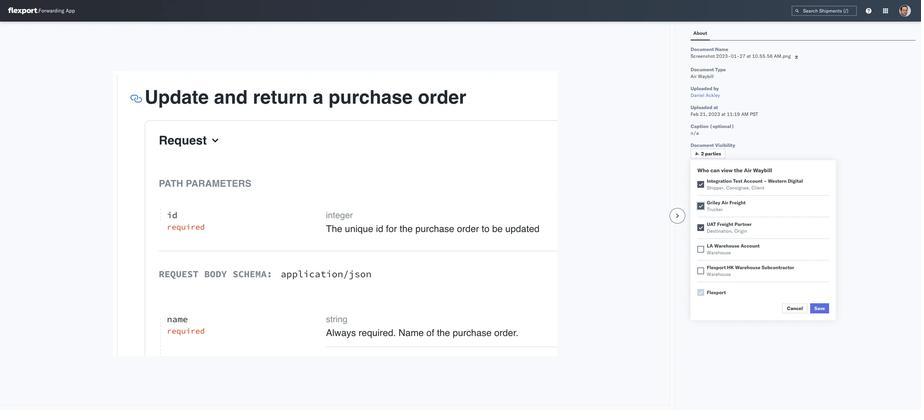 Task type: locate. For each thing, give the bounding box(es) containing it.
la warehouse account warehouse
[[707, 243, 760, 256]]

document for document name
[[691, 46, 714, 52]]

document
[[691, 46, 714, 52], [691, 67, 714, 73], [691, 142, 714, 148]]

1 vertical spatial flexport
[[707, 290, 726, 296]]

1 horizontal spatial waybill
[[754, 167, 773, 174]]

digital
[[788, 178, 803, 184]]

by
[[714, 86, 719, 92]]

freight up destination, in the right bottom of the page
[[718, 221, 734, 228]]

la
[[707, 243, 713, 249]]

0 vertical spatial freight
[[730, 200, 746, 206]]

3 document from the top
[[691, 142, 714, 148]]

2 vertical spatial air
[[722, 200, 729, 206]]

uploaded for daniel
[[691, 86, 713, 92]]

01-
[[731, 53, 740, 59]]

uploaded at feb 21, 2023 at 11:19 am pst
[[691, 104, 759, 117]]

0 horizontal spatial air
[[691, 73, 697, 79]]

account
[[744, 178, 763, 184], [741, 243, 760, 249]]

1 horizontal spatial air
[[722, 200, 729, 206]]

document inside document type air waybill
[[691, 67, 714, 73]]

who
[[698, 167, 709, 174]]

1 flexport from the top
[[707, 265, 726, 271]]

account inside la warehouse account warehouse
[[741, 243, 760, 249]]

2 uploaded from the top
[[691, 104, 713, 111]]

flexport inside flexport hk warehouse subcontractor warehouse
[[707, 265, 726, 271]]

parties
[[706, 151, 722, 157]]

freight
[[730, 200, 746, 206], [718, 221, 734, 228]]

Search Shipments (/) text field
[[792, 6, 857, 16]]

uploaded
[[691, 86, 713, 92], [691, 104, 713, 111]]

air
[[691, 73, 697, 79], [744, 167, 752, 174], [722, 200, 729, 206]]

1 vertical spatial freight
[[718, 221, 734, 228]]

n/a
[[691, 130, 699, 136]]

flexport. image
[[8, 7, 39, 14]]

waybill
[[698, 73, 714, 79], [754, 167, 773, 174]]

partner
[[735, 221, 752, 228]]

western
[[768, 178, 787, 184]]

integration
[[707, 178, 732, 184]]

2 vertical spatial at
[[722, 111, 726, 117]]

warehouse down destination, in the right bottom of the page
[[715, 243, 740, 249]]

None checkbox
[[698, 181, 705, 188], [698, 203, 705, 210], [698, 268, 705, 275], [698, 289, 705, 296], [698, 181, 705, 188], [698, 203, 705, 210], [698, 268, 705, 275], [698, 289, 705, 296]]

document down the screenshot at the right of page
[[691, 67, 714, 73]]

forwarding
[[39, 8, 64, 14]]

air inside document type air waybill
[[691, 73, 697, 79]]

waybill up -
[[754, 167, 773, 174]]

1 vertical spatial document
[[691, 67, 714, 73]]

1 vertical spatial at
[[714, 104, 719, 111]]

account up client in the top of the page
[[744, 178, 763, 184]]

2 document from the top
[[691, 67, 714, 73]]

10.55.56
[[753, 53, 773, 59]]

uploaded up 21,
[[691, 104, 713, 111]]

trucker
[[707, 207, 723, 213]]

None checkbox
[[698, 224, 705, 231], [698, 246, 705, 253], [698, 224, 705, 231], [698, 246, 705, 253]]

account inside integration test account - western digital shipper, consignee, client
[[744, 178, 763, 184]]

2 flexport from the top
[[707, 290, 726, 296]]

1 vertical spatial waybill
[[754, 167, 773, 174]]

document for document type air waybill
[[691, 67, 714, 73]]

0 vertical spatial uploaded
[[691, 86, 713, 92]]

ackley
[[706, 92, 720, 98]]

visibility
[[716, 142, 736, 148]]

0 horizontal spatial waybill
[[698, 73, 714, 79]]

who can view the air waybill
[[698, 167, 773, 174]]

cancel button
[[783, 304, 808, 314]]

flexport
[[707, 265, 726, 271], [707, 290, 726, 296]]

at
[[747, 53, 751, 59], [714, 104, 719, 111], [722, 111, 726, 117]]

2 vertical spatial document
[[691, 142, 714, 148]]

1 document from the top
[[691, 46, 714, 52]]

destination,
[[707, 228, 734, 234]]

2 horizontal spatial air
[[744, 167, 752, 174]]

forwarding app link
[[8, 7, 75, 14]]

0 vertical spatial flexport
[[707, 265, 726, 271]]

client
[[752, 185, 765, 191]]

air right the
[[744, 167, 752, 174]]

0 vertical spatial account
[[744, 178, 763, 184]]

caption (optional) n/a
[[691, 123, 735, 136]]

0 vertical spatial waybill
[[698, 73, 714, 79]]

uploaded inside uploaded by daniel ackley
[[691, 86, 713, 92]]

document name
[[691, 46, 729, 52]]

0 vertical spatial air
[[691, 73, 697, 79]]

2023-
[[717, 53, 731, 59]]

0 vertical spatial document
[[691, 46, 714, 52]]

2 horizontal spatial at
[[747, 53, 751, 59]]

at right 27
[[747, 53, 751, 59]]

warehouse down the la
[[707, 250, 731, 256]]

freight down consignee,
[[730, 200, 746, 206]]

account down origin
[[741, 243, 760, 249]]

warehouse right hk
[[736, 265, 761, 271]]

uploaded up 'daniel'
[[691, 86, 713, 92]]

at up 2023
[[714, 104, 719, 111]]

1 vertical spatial uploaded
[[691, 104, 713, 111]]

-
[[764, 178, 767, 184]]

1 vertical spatial air
[[744, 167, 752, 174]]

document up 2 on the top right of the page
[[691, 142, 714, 148]]

1 vertical spatial account
[[741, 243, 760, 249]]

can
[[711, 167, 720, 174]]

consignee,
[[727, 185, 751, 191]]

waybill up uploaded by daniel ackley
[[698, 73, 714, 79]]

document up the screenshot at the right of page
[[691, 46, 714, 52]]

pst
[[750, 111, 759, 117]]

about button
[[691, 27, 710, 40]]

griley
[[707, 200, 721, 206]]

account for warehouse
[[741, 243, 760, 249]]

air right griley
[[722, 200, 729, 206]]

21,
[[700, 111, 708, 117]]

air up 'daniel'
[[691, 73, 697, 79]]

0 vertical spatial at
[[747, 53, 751, 59]]

0 horizontal spatial at
[[714, 104, 719, 111]]

hk
[[727, 265, 734, 271]]

uploaded inside the uploaded at feb 21, 2023 at 11:19 am pst
[[691, 104, 713, 111]]

warehouse
[[715, 243, 740, 249], [707, 250, 731, 256], [736, 265, 761, 271], [707, 271, 731, 278]]

freight inside griley air freight trucker
[[730, 200, 746, 206]]

view
[[722, 167, 733, 174]]

2 parties button
[[691, 149, 726, 159]]

1 uploaded from the top
[[691, 86, 713, 92]]

cancel
[[788, 306, 803, 312]]

at right 2023
[[722, 111, 726, 117]]



Task type: describe. For each thing, give the bounding box(es) containing it.
flexport for flexport hk warehouse subcontractor warehouse
[[707, 265, 726, 271]]

1 horizontal spatial at
[[722, 111, 726, 117]]

2 parties
[[702, 151, 722, 157]]

27
[[740, 53, 746, 59]]

freight inside uat freight partner destination, origin
[[718, 221, 734, 228]]

type
[[716, 67, 726, 73]]

uploaded by daniel ackley
[[691, 86, 720, 98]]

2023
[[709, 111, 721, 117]]

document type air waybill
[[691, 67, 726, 79]]

air waybill image
[[113, 71, 558, 356]]

caption
[[691, 123, 709, 129]]

origin
[[735, 228, 748, 234]]

account for test
[[744, 178, 763, 184]]

air inside griley air freight trucker
[[722, 200, 729, 206]]

forwarding app
[[39, 8, 75, 14]]

(optional)
[[710, 123, 735, 129]]

feb
[[691, 111, 699, 117]]

the
[[735, 167, 743, 174]]

save
[[815, 306, 826, 312]]

griley air freight trucker
[[707, 200, 746, 213]]

uploaded for feb
[[691, 104, 713, 111]]

save button
[[811, 304, 830, 314]]

waybill inside document type air waybill
[[698, 73, 714, 79]]

am
[[742, 111, 749, 117]]

document for document visibility
[[691, 142, 714, 148]]

uat freight partner destination, origin
[[707, 221, 752, 234]]

am.png
[[774, 53, 791, 59]]

document visibility
[[691, 142, 736, 148]]

flexport for flexport
[[707, 290, 726, 296]]

shipper,
[[707, 185, 725, 191]]

screenshot 2023-01-27 at 10.55.56 am.png
[[691, 53, 791, 59]]

11:19
[[727, 111, 741, 117]]

uat
[[707, 221, 716, 228]]

2
[[702, 151, 704, 157]]

about
[[694, 30, 708, 36]]

test
[[733, 178, 743, 184]]

screenshot
[[691, 53, 715, 59]]

warehouse down hk
[[707, 271, 731, 278]]

daniel
[[691, 92, 705, 98]]

flexport hk warehouse subcontractor warehouse
[[707, 265, 795, 278]]

app
[[66, 8, 75, 14]]

integration test account - western digital shipper, consignee, client
[[707, 178, 803, 191]]

name
[[716, 46, 729, 52]]

subcontractor
[[762, 265, 795, 271]]



Task type: vqa. For each thing, say whether or not it's contained in the screenshot.
the bottommost ZIMU3048342
no



